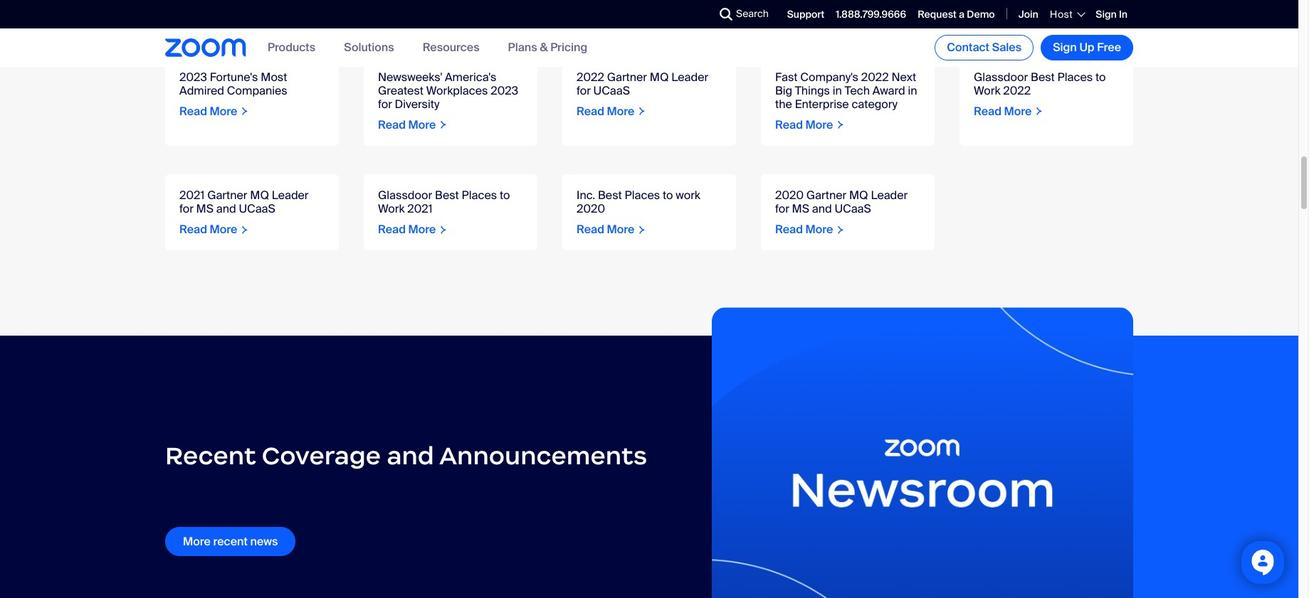 Task type: vqa. For each thing, say whether or not it's contained in the screenshot.
Work
yes



Task type: describe. For each thing, give the bounding box(es) containing it.
for for 2022 gartner mq leader for ucaas
[[577, 83, 591, 98]]

zoom newsroom image
[[712, 308, 1133, 599]]

more inside newsweeks' america's greatest workplaces 2023 for diversity read more
[[408, 117, 436, 132]]

read inside 2023 fortune's most admired companies read more
[[179, 104, 207, 119]]

request a demo link
[[918, 8, 995, 20]]

glassdoor for 2022
[[974, 70, 1028, 85]]

sign up free
[[1053, 40, 1121, 55]]

host button
[[1050, 8, 1084, 21]]

products
[[268, 40, 315, 55]]

glassdoor for 2021
[[378, 188, 432, 203]]

fast company's 2022 next big things in tech award in the enterprise category read more
[[775, 70, 917, 132]]

zoom logo image
[[165, 39, 246, 57]]

host
[[1050, 8, 1073, 21]]

things
[[795, 83, 830, 98]]

2023 inside 2023 fortune's most admired companies read more
[[179, 70, 207, 85]]

next
[[892, 70, 916, 85]]

news
[[250, 534, 278, 549]]

to for glassdoor best places to work 2022 read more
[[1096, 70, 1106, 85]]

demo
[[967, 8, 995, 20]]

&
[[540, 40, 548, 55]]

read inside fast company's 2022 next big things in tech award in the enterprise category read more
[[775, 117, 803, 132]]

gartner for 2022
[[607, 70, 647, 85]]

resources
[[423, 40, 480, 55]]

2021 inside glassdoor best places to work 2021 read more
[[407, 201, 433, 216]]

products button
[[268, 40, 315, 55]]

read inside 2020 gartner mq leader for ms and ucaas read more
[[775, 222, 803, 237]]

mq for 2021 gartner mq leader for ms and ucaas
[[250, 188, 269, 203]]

recent
[[213, 534, 248, 549]]

2022 inside fast company's 2022 next big things in tech award in the enterprise category read more
[[861, 70, 889, 85]]

mq for 2022 gartner mq leader for ucaas
[[650, 70, 669, 85]]

category
[[852, 97, 898, 112]]

glassdoor best places to work 2022 read more
[[974, 70, 1106, 119]]

work for glassdoor best places to work 2022
[[974, 83, 1001, 98]]

ucaas for 2020 gartner mq leader for ms and ucaas
[[835, 201, 871, 216]]

mq for 2020 gartner mq leader for ms and ucaas
[[849, 188, 868, 203]]

fast
[[775, 70, 798, 85]]

more inside 2020 gartner mq leader for ms and ucaas read more
[[806, 222, 833, 237]]

diversity
[[395, 97, 440, 112]]

2022 inside the 2022 gartner mq leader for ucaas read more
[[577, 70, 604, 85]]

enterprise
[[795, 97, 849, 112]]

support link
[[787, 8, 825, 20]]

work for glassdoor best places to work 2021
[[378, 201, 405, 216]]

1.888.799.9666
[[836, 8, 906, 20]]

support
[[787, 8, 825, 20]]

glassdoor best places to work 2021 read more
[[378, 188, 510, 237]]

pricing
[[550, 40, 588, 55]]

announcements
[[439, 441, 647, 472]]

ucaas inside the 2022 gartner mq leader for ucaas read more
[[593, 83, 630, 98]]

search image
[[720, 8, 733, 21]]

1.888.799.9666 link
[[836, 8, 906, 20]]

and for 2020
[[812, 201, 832, 216]]

more inside glassdoor best places to work 2021 read more
[[408, 222, 436, 237]]

contact sales
[[947, 40, 1022, 55]]

to for inc. best places to work 2020 read more
[[663, 188, 673, 203]]

sign in link
[[1096, 8, 1128, 20]]

and for 2021
[[216, 201, 236, 216]]

newsweeks' america's greatest workplaces 2023 for diversity read more
[[378, 70, 518, 132]]

admired
[[179, 83, 224, 98]]

request a demo
[[918, 8, 995, 20]]

2020 inside 2020 gartner mq leader for ms and ucaas read more
[[775, 188, 804, 203]]

to for glassdoor best places to work 2021 read more
[[500, 188, 510, 203]]

2 in from the left
[[908, 83, 917, 98]]

for for 2020 gartner mq leader for ms and ucaas
[[775, 201, 789, 216]]

company's
[[800, 70, 859, 85]]

workplaces
[[426, 83, 488, 98]]

america's
[[445, 70, 497, 85]]

read inside glassdoor best places to work 2021 read more
[[378, 222, 406, 237]]

read inside 2021 gartner mq leader for ms and ucaas read more
[[179, 222, 207, 237]]



Task type: locate. For each thing, give the bounding box(es) containing it.
0 vertical spatial glassdoor
[[974, 70, 1028, 85]]

read inside glassdoor best places to work 2022 read more
[[974, 104, 1002, 119]]

0 horizontal spatial in
[[833, 83, 842, 98]]

2 horizontal spatial leader
[[871, 188, 908, 203]]

sign for sign up free
[[1053, 40, 1077, 55]]

award
[[873, 83, 905, 98]]

1 horizontal spatial and
[[387, 441, 434, 472]]

sign up free link
[[1041, 35, 1133, 61]]

in right award
[[908, 83, 917, 98]]

places
[[1058, 70, 1093, 85], [462, 188, 497, 203], [625, 188, 660, 203]]

2023 inside newsweeks' america's greatest workplaces 2023 for diversity read more
[[491, 83, 518, 98]]

and inside 2020 gartner mq leader for ms and ucaas read more
[[812, 201, 832, 216]]

1 horizontal spatial ms
[[792, 201, 809, 216]]

ucaas inside 2021 gartner mq leader for ms and ucaas read more
[[239, 201, 275, 216]]

join link
[[1018, 8, 1039, 20]]

leader inside 2021 gartner mq leader for ms and ucaas read more
[[272, 188, 309, 203]]

0 horizontal spatial ms
[[196, 201, 214, 216]]

places inside glassdoor best places to work 2022 read more
[[1058, 70, 1093, 85]]

mq inside 2021 gartner mq leader for ms and ucaas read more
[[250, 188, 269, 203]]

1 horizontal spatial 2021
[[407, 201, 433, 216]]

2020 inside inc. best places to work 2020 read more
[[577, 201, 605, 216]]

0 horizontal spatial 2022
[[577, 70, 604, 85]]

best for 2021
[[435, 188, 459, 203]]

0 horizontal spatial and
[[216, 201, 236, 216]]

2023 fortune's most admired companies read more
[[179, 70, 287, 119]]

recent coverage and announcements
[[165, 441, 647, 472]]

in
[[1119, 8, 1128, 20]]

1 horizontal spatial work
[[974, 83, 1001, 98]]

0 horizontal spatial ucaas
[[239, 201, 275, 216]]

2020 gartner mq leader for ms and ucaas read more
[[775, 188, 908, 237]]

more
[[210, 104, 237, 119], [607, 104, 635, 119], [1004, 104, 1032, 119], [408, 117, 436, 132], [806, 117, 833, 132], [210, 222, 237, 237], [408, 222, 436, 237], [607, 222, 635, 237], [806, 222, 833, 237], [183, 534, 211, 549]]

inc.
[[577, 188, 595, 203]]

0 horizontal spatial 2023
[[179, 70, 207, 85]]

for for 2021 gartner mq leader for ms and ucaas
[[179, 201, 193, 216]]

and
[[216, 201, 236, 216], [812, 201, 832, 216], [387, 441, 434, 472]]

0 horizontal spatial mq
[[250, 188, 269, 203]]

places for glassdoor best places to work 2021
[[462, 188, 497, 203]]

0 vertical spatial sign
[[1096, 8, 1117, 20]]

2023 down zoom logo
[[179, 70, 207, 85]]

ucaas inside 2020 gartner mq leader for ms and ucaas read more
[[835, 201, 871, 216]]

2022 inside glassdoor best places to work 2022 read more
[[1003, 83, 1031, 98]]

2021 inside 2021 gartner mq leader for ms and ucaas read more
[[179, 188, 205, 203]]

plans & pricing link
[[508, 40, 588, 55]]

glassdoor
[[974, 70, 1028, 85], [378, 188, 432, 203]]

ucaas for 2021 gartner mq leader for ms and ucaas
[[239, 201, 275, 216]]

1 horizontal spatial sign
[[1096, 8, 1117, 20]]

0 horizontal spatial sign
[[1053, 40, 1077, 55]]

1 horizontal spatial 2022
[[861, 70, 889, 85]]

more inside fast company's 2022 next big things in tech award in the enterprise category read more
[[806, 117, 833, 132]]

sales
[[992, 40, 1022, 55]]

to inside glassdoor best places to work 2021 read more
[[500, 188, 510, 203]]

gartner inside 2020 gartner mq leader for ms and ucaas read more
[[806, 188, 847, 203]]

1 horizontal spatial in
[[908, 83, 917, 98]]

1 horizontal spatial to
[[663, 188, 673, 203]]

to inside inc. best places to work 2020 read more
[[663, 188, 673, 203]]

read
[[179, 104, 207, 119], [577, 104, 604, 119], [974, 104, 1002, 119], [378, 117, 406, 132], [775, 117, 803, 132], [179, 222, 207, 237], [378, 222, 406, 237], [577, 222, 604, 237], [775, 222, 803, 237]]

glassdoor inside glassdoor best places to work 2022 read more
[[974, 70, 1028, 85]]

for inside 2021 gartner mq leader for ms and ucaas read more
[[179, 201, 193, 216]]

ms inside 2021 gartner mq leader for ms and ucaas read more
[[196, 201, 214, 216]]

resources button
[[423, 40, 480, 55]]

places inside glassdoor best places to work 2021 read more
[[462, 188, 497, 203]]

glassdoor inside glassdoor best places to work 2021 read more
[[378, 188, 432, 203]]

1 horizontal spatial ucaas
[[593, 83, 630, 98]]

1 horizontal spatial gartner
[[607, 70, 647, 85]]

join
[[1018, 8, 1039, 20]]

mq
[[650, 70, 669, 85], [250, 188, 269, 203], [849, 188, 868, 203]]

best inside glassdoor best places to work 2022 read more
[[1031, 70, 1055, 85]]

0 horizontal spatial 2021
[[179, 188, 205, 203]]

1 horizontal spatial 2023
[[491, 83, 518, 98]]

leader for 2020 gartner mq leader for ms and ucaas read more
[[871, 188, 908, 203]]

up
[[1079, 40, 1095, 55]]

0 horizontal spatial to
[[500, 188, 510, 203]]

sign left in
[[1096, 8, 1117, 20]]

and inside 2021 gartner mq leader for ms and ucaas read more
[[216, 201, 236, 216]]

mq inside the 2022 gartner mq leader for ucaas read more
[[650, 70, 669, 85]]

2 horizontal spatial and
[[812, 201, 832, 216]]

plans
[[508, 40, 537, 55]]

None search field
[[668, 3, 723, 26]]

sign in
[[1096, 8, 1128, 20]]

work
[[974, 83, 1001, 98], [378, 201, 405, 216]]

2 horizontal spatial ucaas
[[835, 201, 871, 216]]

2 horizontal spatial gartner
[[806, 188, 847, 203]]

1 ms from the left
[[196, 201, 214, 216]]

2 horizontal spatial mq
[[849, 188, 868, 203]]

plans & pricing
[[508, 40, 588, 55]]

leader inside the 2022 gartner mq leader for ucaas read more
[[671, 70, 708, 85]]

best
[[1031, 70, 1055, 85], [435, 188, 459, 203], [598, 188, 622, 203]]

coverage
[[262, 441, 381, 472]]

2022 down sales
[[1003, 83, 1031, 98]]

more inside 2023 fortune's most admired companies read more
[[210, 104, 237, 119]]

0 horizontal spatial best
[[435, 188, 459, 203]]

more inside the 2022 gartner mq leader for ucaas read more
[[607, 104, 635, 119]]

sign for sign in
[[1096, 8, 1117, 20]]

0 vertical spatial work
[[974, 83, 1001, 98]]

fortune's
[[210, 70, 258, 85]]

ms for 2021
[[196, 201, 214, 216]]

2021
[[179, 188, 205, 203], [407, 201, 433, 216]]

free
[[1097, 40, 1121, 55]]

search
[[736, 7, 769, 20]]

1 horizontal spatial glassdoor
[[974, 70, 1028, 85]]

work
[[676, 188, 700, 203]]

gartner for 2020
[[806, 188, 847, 203]]

gartner for 2021
[[207, 188, 247, 203]]

greatest
[[378, 83, 424, 98]]

sign left up
[[1053, 40, 1077, 55]]

inc. best places to work 2020 read more
[[577, 188, 700, 237]]

for inside 2020 gartner mq leader for ms and ucaas read more
[[775, 201, 789, 216]]

more recent news
[[183, 534, 278, 549]]

2021 gartner mq leader for ms and ucaas read more
[[179, 188, 309, 237]]

best for 2022
[[1031, 70, 1055, 85]]

tech
[[845, 83, 870, 98]]

recent
[[165, 441, 256, 472]]

the
[[775, 97, 792, 112]]

work inside glassdoor best places to work 2022 read more
[[974, 83, 1001, 98]]

leader for 2021 gartner mq leader for ms and ucaas read more
[[272, 188, 309, 203]]

places for glassdoor best places to work 2022
[[1058, 70, 1093, 85]]

2 horizontal spatial 2022
[[1003, 83, 1031, 98]]

to inside glassdoor best places to work 2022 read more
[[1096, 70, 1106, 85]]

work inside glassdoor best places to work 2021 read more
[[378, 201, 405, 216]]

1 vertical spatial sign
[[1053, 40, 1077, 55]]

more recent news link
[[165, 527, 296, 556]]

2020
[[775, 188, 804, 203], [577, 201, 605, 216]]

0 horizontal spatial glassdoor
[[378, 188, 432, 203]]

2022 down the 'pricing'
[[577, 70, 604, 85]]

1 vertical spatial work
[[378, 201, 405, 216]]

gartner inside 2021 gartner mq leader for ms and ucaas read more
[[207, 188, 247, 203]]

gartner inside the 2022 gartner mq leader for ucaas read more
[[607, 70, 647, 85]]

request
[[918, 8, 957, 20]]

for inside the 2022 gartner mq leader for ucaas read more
[[577, 83, 591, 98]]

1 horizontal spatial 2020
[[775, 188, 804, 203]]

2022
[[577, 70, 604, 85], [861, 70, 889, 85], [1003, 83, 1031, 98]]

for inside newsweeks' america's greatest workplaces 2023 for diversity read more
[[378, 97, 392, 112]]

2022 up category
[[861, 70, 889, 85]]

sign
[[1096, 8, 1117, 20], [1053, 40, 1077, 55]]

1 horizontal spatial leader
[[671, 70, 708, 85]]

2 horizontal spatial to
[[1096, 70, 1106, 85]]

to
[[1096, 70, 1106, 85], [500, 188, 510, 203], [663, 188, 673, 203]]

places inside inc. best places to work 2020 read more
[[625, 188, 660, 203]]

0 horizontal spatial places
[[462, 188, 497, 203]]

read inside inc. best places to work 2020 read more
[[577, 222, 604, 237]]

1 in from the left
[[833, 83, 842, 98]]

more inside inc. best places to work 2020 read more
[[607, 222, 635, 237]]

0 horizontal spatial leader
[[272, 188, 309, 203]]

ms inside 2020 gartner mq leader for ms and ucaas read more
[[792, 201, 809, 216]]

2 horizontal spatial best
[[1031, 70, 1055, 85]]

best for 2020
[[598, 188, 622, 203]]

for
[[577, 83, 591, 98], [378, 97, 392, 112], [179, 201, 193, 216], [775, 201, 789, 216]]

mq inside 2020 gartner mq leader for ms and ucaas read more
[[849, 188, 868, 203]]

best inside inc. best places to work 2020 read more
[[598, 188, 622, 203]]

2023 down plans
[[491, 83, 518, 98]]

0 horizontal spatial gartner
[[207, 188, 247, 203]]

contact
[[947, 40, 990, 55]]

2 horizontal spatial places
[[1058, 70, 1093, 85]]

leader for 2022 gartner mq leader for ucaas read more
[[671, 70, 708, 85]]

newsweeks'
[[378, 70, 442, 85]]

in
[[833, 83, 842, 98], [908, 83, 917, 98]]

1 horizontal spatial mq
[[650, 70, 669, 85]]

read inside the 2022 gartner mq leader for ucaas read more
[[577, 104, 604, 119]]

best inside glassdoor best places to work 2021 read more
[[435, 188, 459, 203]]

ucaas
[[593, 83, 630, 98], [239, 201, 275, 216], [835, 201, 871, 216]]

read inside newsweeks' america's greatest workplaces 2023 for diversity read more
[[378, 117, 406, 132]]

search image
[[720, 8, 733, 21]]

in left tech
[[833, 83, 842, 98]]

1 horizontal spatial best
[[598, 188, 622, 203]]

leader inside 2020 gartner mq leader for ms and ucaas read more
[[871, 188, 908, 203]]

solutions button
[[344, 40, 394, 55]]

ms for 2020
[[792, 201, 809, 216]]

2023
[[179, 70, 207, 85], [491, 83, 518, 98]]

more inside glassdoor best places to work 2022 read more
[[1004, 104, 1032, 119]]

gartner
[[607, 70, 647, 85], [207, 188, 247, 203], [806, 188, 847, 203]]

contact sales link
[[935, 35, 1034, 61]]

1 horizontal spatial places
[[625, 188, 660, 203]]

places for inc. best places to work 2020
[[625, 188, 660, 203]]

big
[[775, 83, 792, 98]]

0 horizontal spatial work
[[378, 201, 405, 216]]

0 horizontal spatial 2020
[[577, 201, 605, 216]]

companies
[[227, 83, 287, 98]]

a
[[959, 8, 965, 20]]

1 vertical spatial glassdoor
[[378, 188, 432, 203]]

leader
[[671, 70, 708, 85], [272, 188, 309, 203], [871, 188, 908, 203]]

2 ms from the left
[[792, 201, 809, 216]]

solutions
[[344, 40, 394, 55]]

most
[[261, 70, 287, 85]]

2022 gartner mq leader for ucaas read more
[[577, 70, 708, 119]]

ms
[[196, 201, 214, 216], [792, 201, 809, 216]]

more inside 2021 gartner mq leader for ms and ucaas read more
[[210, 222, 237, 237]]



